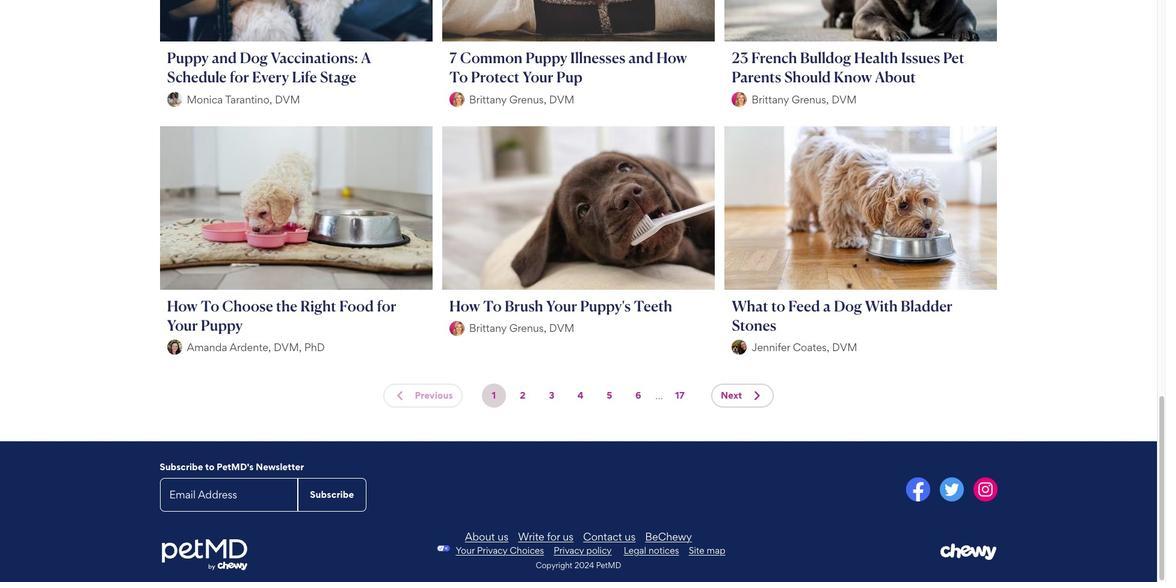 Task type: vqa. For each thing, say whether or not it's contained in the screenshot.
Privacy element
yes



Task type: describe. For each thing, give the bounding box(es) containing it.
to for how to choose the right food for your puppy
[[201, 297, 219, 315]]

teeth
[[634, 297, 673, 315]]

know
[[834, 68, 872, 86]]

legal
[[624, 545, 646, 556]]

copyright 2024 petmd
[[536, 561, 621, 570]]

about inside 23 french bulldog health issues pet parents should know about
[[875, 68, 916, 86]]

and inside puppy and dog vaccinations: a schedule for every life stage
[[212, 49, 237, 67]]

how for how to brush your puppy's teeth
[[449, 297, 480, 315]]

by image for puppy and dog vaccinations: a schedule for every life stage
[[167, 92, 182, 107]]

social element
[[584, 478, 998, 505]]

site map
[[689, 545, 726, 556]]

legal element
[[624, 545, 726, 556]]

to inside 7 common puppy illnesses and how to protect your pup
[[449, 68, 468, 86]]

subscribe button
[[298, 478, 366, 512]]

contact us link
[[583, 531, 636, 543]]

legal notices link
[[624, 545, 679, 556]]

3 link
[[540, 384, 564, 408]]

life
[[292, 68, 317, 86]]

feed
[[789, 297, 820, 315]]

policy
[[587, 545, 612, 556]]

next
[[721, 390, 742, 402]]

brush
[[505, 297, 543, 315]]

by image for 7 common puppy illnesses and how to protect your pup
[[449, 92, 465, 107]]

my privacy choices image
[[432, 546, 456, 552]]

your inside 7 common puppy illnesses and how to protect your pup
[[523, 68, 554, 86]]

petmd
[[596, 561, 621, 570]]

dvm,
[[274, 341, 302, 354]]

site map link
[[689, 545, 726, 556]]

by image for 23 french bulldog health issues pet parents should know about
[[732, 92, 747, 107]]

phd
[[304, 341, 325, 354]]

twitter image
[[940, 478, 964, 502]]

amanda ardente, dvm, phd
[[187, 341, 325, 354]]

common
[[460, 49, 523, 67]]

how to brush your puppy's teeth
[[449, 297, 673, 315]]

subscribe to petmd's newsletter
[[160, 462, 304, 473]]

privacy element
[[432, 545, 612, 556]]

7 common puppy illnesses and how to protect your pup
[[449, 49, 687, 86]]

23
[[732, 49, 749, 67]]

4
[[578, 390, 584, 402]]

about us link
[[465, 531, 509, 543]]

map
[[707, 545, 726, 556]]

2 vertical spatial for
[[547, 531, 560, 543]]

2024
[[575, 561, 594, 570]]

schedule
[[167, 68, 227, 86]]

notices
[[649, 545, 679, 556]]

6
[[636, 390, 641, 402]]

how for how to choose the right food for your puppy
[[167, 297, 198, 315]]

dog inside puppy and dog vaccinations: a schedule for every life stage
[[240, 49, 268, 67]]

6 link
[[626, 384, 651, 408]]

next link
[[711, 384, 774, 408]]

us for contact us
[[625, 531, 636, 543]]

subscribe for subscribe to petmd's newsletter
[[160, 462, 203, 473]]

french
[[752, 49, 797, 67]]

health
[[854, 49, 898, 67]]

about us
[[465, 531, 509, 543]]

privacy policy
[[554, 545, 612, 556]]

your inside your privacy choices link
[[456, 545, 475, 556]]

petmd home image
[[160, 539, 248, 573]]

dvm down how to brush your puppy's teeth
[[549, 322, 575, 335]]

dvm down what to feed a dog with bladder stones on the bottom of page
[[832, 341, 858, 354]]

monica tarantino, dvm
[[187, 93, 300, 106]]

by image for how to choose the right food for your puppy
[[167, 340, 182, 355]]

2 us from the left
[[563, 531, 574, 543]]

what to feed a dog with bladder stones
[[732, 297, 953, 334]]

jennifer coates, dvm
[[752, 341, 858, 354]]

for for schedule
[[230, 68, 249, 86]]

grenus, for protect
[[509, 93, 547, 106]]

contact us
[[583, 531, 636, 543]]

brittany grenus, dvm for should
[[752, 93, 857, 106]]

bladder
[[901, 297, 953, 315]]

17
[[675, 390, 685, 402]]

2
[[520, 390, 526, 402]]

dvm for know
[[832, 93, 857, 106]]

stones
[[732, 316, 777, 334]]

how inside 7 common puppy illnesses and how to protect your pup
[[657, 49, 687, 67]]

your right brush in the left of the page
[[546, 297, 577, 315]]

…
[[655, 390, 663, 402]]

illnesses
[[570, 49, 626, 67]]

puppy inside puppy and dog vaccinations: a schedule for every life stage
[[167, 49, 209, 67]]

4 link
[[569, 384, 593, 408]]

your privacy choices
[[456, 545, 544, 556]]

privacy policy link
[[554, 545, 612, 556]]

bechewy link
[[645, 531, 692, 543]]

write
[[518, 531, 545, 543]]

dvm for your
[[549, 93, 575, 106]]

puppy inside how to choose the right food for your puppy
[[201, 316, 243, 334]]

facebook image
[[906, 478, 930, 502]]

3
[[549, 390, 555, 402]]

dog inside what to feed a dog with bladder stones
[[834, 297, 862, 315]]

23 french bulldog health issues pet parents should know about
[[732, 49, 965, 86]]

puppy's
[[580, 297, 631, 315]]

brittany down brush in the left of the page
[[469, 322, 507, 335]]

choose
[[222, 297, 273, 315]]

right
[[300, 297, 336, 315]]



Task type: locate. For each thing, give the bounding box(es) containing it.
by image for how to brush your puppy's teeth
[[449, 321, 465, 336]]

for right write
[[547, 531, 560, 543]]

1 vertical spatial dog
[[834, 297, 862, 315]]

2 horizontal spatial us
[[625, 531, 636, 543]]

dog
[[240, 49, 268, 67], [834, 297, 862, 315]]

issues
[[901, 49, 940, 67]]

legal notices
[[624, 545, 679, 556]]

contact
[[583, 531, 622, 543]]

to left feed
[[772, 297, 786, 315]]

brittany grenus, dvm down "protect"
[[469, 93, 575, 106]]

the
[[276, 297, 297, 315]]

1 vertical spatial by image
[[449, 321, 465, 336]]

2 horizontal spatial by image
[[732, 340, 747, 355]]

0 vertical spatial for
[[230, 68, 249, 86]]

vaccinations:
[[271, 49, 358, 67]]

1 us from the left
[[498, 531, 509, 543]]

puppy inside 7 common puppy illnesses and how to protect your pup
[[526, 49, 567, 67]]

2 vertical spatial by image
[[167, 340, 182, 355]]

dvm down every
[[275, 93, 300, 106]]

to left brush in the left of the page
[[483, 297, 502, 315]]

about down the "health"
[[875, 68, 916, 86]]

17 link
[[668, 384, 692, 408]]

for
[[230, 68, 249, 86], [377, 297, 396, 315], [547, 531, 560, 543]]

privacy down about petmd element
[[554, 545, 584, 556]]

petmd's
[[217, 462, 254, 473]]

what
[[732, 297, 769, 315]]

1 privacy from the left
[[477, 545, 508, 556]]

dvm
[[275, 93, 300, 106], [549, 93, 575, 106], [832, 93, 857, 106], [549, 322, 575, 335], [832, 341, 858, 354]]

subscribe inside subscribe button
[[310, 489, 354, 500]]

your left pup
[[523, 68, 554, 86]]

dvm for life
[[275, 93, 300, 106]]

2 horizontal spatial to
[[483, 297, 502, 315]]

should
[[784, 68, 831, 86]]

2 and from the left
[[629, 49, 654, 67]]

dvm down know
[[832, 93, 857, 106]]

0 vertical spatial dog
[[240, 49, 268, 67]]

brittany grenus, dvm down should
[[752, 93, 857, 106]]

us up privacy policy at the bottom of page
[[563, 531, 574, 543]]

puppy and dog vaccinations: a schedule for every life stage
[[167, 49, 371, 86]]

brittany grenus, dvm for protect
[[469, 93, 575, 106]]

pup
[[557, 68, 583, 86]]

1 horizontal spatial by image
[[449, 321, 465, 336]]

us up 'legal' on the bottom right of the page
[[625, 531, 636, 543]]

grenus, down "protect"
[[509, 93, 547, 106]]

1 horizontal spatial to
[[772, 297, 786, 315]]

0 horizontal spatial dog
[[240, 49, 268, 67]]

with
[[865, 297, 898, 315]]

to down 7
[[449, 68, 468, 86]]

1 horizontal spatial subscribe
[[310, 489, 354, 500]]

0 vertical spatial about
[[875, 68, 916, 86]]

0 horizontal spatial for
[[230, 68, 249, 86]]

2 horizontal spatial by image
[[732, 92, 747, 107]]

for inside how to choose the right food for your puppy
[[377, 297, 396, 315]]

0 horizontal spatial us
[[498, 531, 509, 543]]

protect
[[471, 68, 520, 86]]

by image down 7
[[449, 92, 465, 107]]

us
[[498, 531, 509, 543], [563, 531, 574, 543], [625, 531, 636, 543]]

instagram image
[[974, 478, 998, 502]]

site
[[689, 545, 705, 556]]

about petmd element
[[301, 531, 856, 543]]

1 vertical spatial for
[[377, 297, 396, 315]]

chewy logo image
[[940, 544, 998, 561]]

bulldog
[[800, 49, 851, 67]]

how inside how to choose the right food for your puppy
[[167, 297, 198, 315]]

write for us link
[[518, 531, 574, 543]]

bechewy
[[645, 531, 692, 543]]

your down about us
[[456, 545, 475, 556]]

for inside puppy and dog vaccinations: a schedule for every life stage
[[230, 68, 249, 86]]

3 us from the left
[[625, 531, 636, 543]]

1 vertical spatial subscribe
[[310, 489, 354, 500]]

and
[[212, 49, 237, 67], [629, 49, 654, 67]]

0 horizontal spatial by image
[[167, 340, 182, 355]]

0 horizontal spatial to
[[201, 297, 219, 315]]

and up "schedule"
[[212, 49, 237, 67]]

and right illnesses at the top of the page
[[629, 49, 654, 67]]

privacy down about us
[[477, 545, 508, 556]]

to inside how to choose the right food for your puppy
[[201, 297, 219, 315]]

by image left monica
[[167, 92, 182, 107]]

choices
[[510, 545, 544, 556]]

1 horizontal spatial to
[[449, 68, 468, 86]]

how to choose the right food for your puppy
[[167, 297, 396, 334]]

to for petmd's
[[205, 462, 215, 473]]

dvm down pup
[[549, 93, 575, 106]]

by image down stones
[[732, 340, 747, 355]]

0 horizontal spatial how
[[167, 297, 198, 315]]

how
[[657, 49, 687, 67], [167, 297, 198, 315], [449, 297, 480, 315]]

grenus,
[[509, 93, 547, 106], [792, 93, 829, 106], [509, 322, 547, 335]]

0 horizontal spatial subscribe
[[160, 462, 203, 473]]

2 privacy from the left
[[554, 545, 584, 556]]

every
[[252, 68, 289, 86]]

to for feed
[[772, 297, 786, 315]]

and inside 7 common puppy illnesses and how to protect your pup
[[629, 49, 654, 67]]

1 horizontal spatial and
[[629, 49, 654, 67]]

us for about us
[[498, 531, 509, 543]]

subscribe for subscribe
[[310, 489, 354, 500]]

puppy up pup
[[526, 49, 567, 67]]

brittany for should
[[752, 93, 789, 106]]

newsletter
[[256, 462, 304, 473]]

brittany down parents
[[752, 93, 789, 106]]

your
[[523, 68, 554, 86], [546, 297, 577, 315], [167, 316, 198, 334], [456, 545, 475, 556]]

a
[[361, 49, 371, 67]]

1 horizontal spatial dog
[[834, 297, 862, 315]]

coates,
[[793, 341, 830, 354]]

5 link
[[598, 384, 622, 408]]

2 link
[[511, 384, 535, 408]]

None email field
[[160, 478, 298, 512]]

puppy up amanda
[[201, 316, 243, 334]]

amanda
[[187, 341, 227, 354]]

us up your privacy choices
[[498, 531, 509, 543]]

to for how to brush your puppy's teeth
[[483, 297, 502, 315]]

1 horizontal spatial privacy
[[554, 545, 584, 556]]

0 horizontal spatial and
[[212, 49, 237, 67]]

your up amanda
[[167, 316, 198, 334]]

your inside how to choose the right food for your puppy
[[167, 316, 198, 334]]

subscribe
[[160, 462, 203, 473], [310, 489, 354, 500]]

monica
[[187, 93, 223, 106]]

for for food
[[377, 297, 396, 315]]

your privacy choices link
[[456, 545, 544, 556]]

2 horizontal spatial how
[[657, 49, 687, 67]]

grenus, down should
[[792, 93, 829, 106]]

parents
[[732, 68, 782, 86]]

stage
[[320, 68, 356, 86]]

brittany grenus, dvm down brush in the left of the page
[[469, 322, 575, 335]]

jennifer
[[752, 341, 790, 354]]

about up your privacy choices
[[465, 531, 495, 543]]

7
[[449, 49, 457, 67]]

to
[[772, 297, 786, 315], [205, 462, 215, 473]]

1 horizontal spatial for
[[377, 297, 396, 315]]

to left choose
[[201, 297, 219, 315]]

privacy
[[477, 545, 508, 556], [554, 545, 584, 556]]

grenus, down brush in the left of the page
[[509, 322, 547, 335]]

to
[[449, 68, 468, 86], [201, 297, 219, 315], [483, 297, 502, 315]]

1 vertical spatial about
[[465, 531, 495, 543]]

2 horizontal spatial for
[[547, 531, 560, 543]]

for up "monica tarantino, dvm"
[[230, 68, 249, 86]]

0 vertical spatial by image
[[732, 92, 747, 107]]

puppy
[[167, 49, 209, 67], [526, 49, 567, 67], [201, 316, 243, 334]]

dog up every
[[240, 49, 268, 67]]

1 horizontal spatial how
[[449, 297, 480, 315]]

to left petmd's
[[205, 462, 215, 473]]

tarantino,
[[225, 93, 272, 106]]

a
[[823, 297, 831, 315]]

1 vertical spatial to
[[205, 462, 215, 473]]

puppy up "schedule"
[[167, 49, 209, 67]]

1 and from the left
[[212, 49, 237, 67]]

brittany down "protect"
[[469, 93, 507, 106]]

0 horizontal spatial about
[[465, 531, 495, 543]]

0 vertical spatial subscribe
[[160, 462, 203, 473]]

1 horizontal spatial us
[[563, 531, 574, 543]]

pet
[[943, 49, 965, 67]]

copyright
[[536, 561, 573, 570]]

write for us
[[518, 531, 574, 543]]

by image
[[732, 92, 747, 107], [449, 321, 465, 336], [167, 340, 182, 355]]

brittany for protect
[[469, 93, 507, 106]]

by image for what to feed a dog with bladder stones
[[732, 340, 747, 355]]

0 horizontal spatial privacy
[[477, 545, 508, 556]]

by image
[[167, 92, 182, 107], [449, 92, 465, 107], [732, 340, 747, 355]]

5
[[607, 390, 612, 402]]

brittany grenus, dvm
[[469, 93, 575, 106], [752, 93, 857, 106], [469, 322, 575, 335]]

0 horizontal spatial to
[[205, 462, 215, 473]]

for right food
[[377, 297, 396, 315]]

0 vertical spatial to
[[772, 297, 786, 315]]

0 horizontal spatial by image
[[167, 92, 182, 107]]

1 horizontal spatial about
[[875, 68, 916, 86]]

ardente,
[[230, 341, 271, 354]]

food
[[339, 297, 374, 315]]

grenus, for should
[[792, 93, 829, 106]]

to inside what to feed a dog with bladder stones
[[772, 297, 786, 315]]

1 horizontal spatial by image
[[449, 92, 465, 107]]

brittany
[[469, 93, 507, 106], [752, 93, 789, 106], [469, 322, 507, 335]]

dog right a
[[834, 297, 862, 315]]



